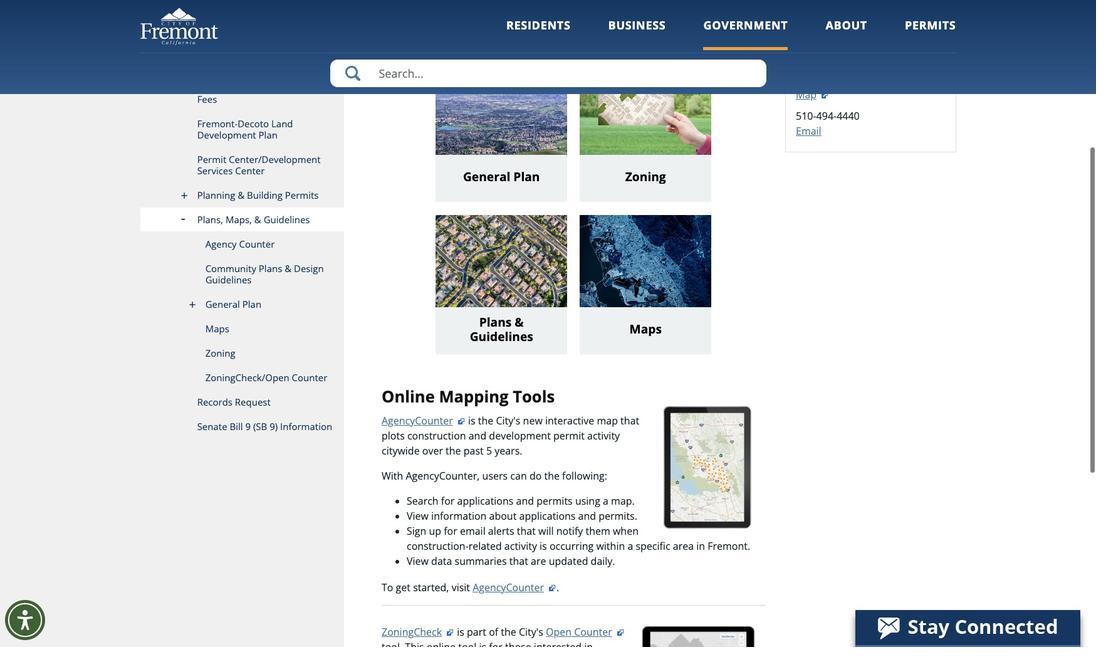 Task type: locate. For each thing, give the bounding box(es) containing it.
0 vertical spatial general plan link
[[436, 63, 568, 202]]

for
[[441, 494, 455, 508], [444, 524, 458, 538]]

agencycounter link up construction
[[382, 414, 466, 428]]

is for of
[[457, 625, 465, 639]]

1 vertical spatial agencycounter link
[[473, 581, 557, 594]]

0 horizontal spatial applications
[[457, 494, 514, 508]]

development
[[489, 429, 551, 443]]

map link
[[796, 88, 830, 102]]

1 horizontal spatial general plan
[[463, 168, 540, 185]]

view up sign on the bottom left
[[407, 509, 429, 523]]

for right up in the bottom of the page
[[444, 524, 458, 538]]

get
[[396, 581, 411, 594]]

510-
[[796, 109, 817, 123]]

new
[[523, 414, 543, 428]]

planning & building permits
[[197, 189, 319, 201]]

0 horizontal spatial general
[[205, 298, 240, 310]]

0 horizontal spatial agencycounter
[[382, 414, 453, 428]]

agencycounter,
[[406, 469, 480, 483]]

is down mapping
[[468, 414, 476, 428]]

guidelines inside the community plans & design guidelines
[[205, 273, 252, 286]]

0 vertical spatial permits
[[905, 18, 957, 33]]

2 horizontal spatial guidelines
[[470, 328, 534, 345]]

0 vertical spatial applications
[[457, 494, 514, 508]]

1 vertical spatial and
[[516, 494, 534, 508]]

general plan image
[[436, 63, 568, 156]]

applications up "will" on the bottom of page
[[520, 509, 576, 523]]

guidelines inside "link"
[[470, 328, 534, 345]]

plans down agency counter 'link'
[[259, 262, 282, 275]]

0 vertical spatial and
[[469, 429, 487, 443]]

1 vertical spatial counter
[[292, 371, 328, 384]]

occurring
[[550, 539, 594, 553]]

0 vertical spatial activity
[[588, 429, 620, 443]]

citywide
[[382, 444, 420, 458]]

0 horizontal spatial planning
[[197, 189, 235, 201]]

services
[[197, 164, 233, 177]]

data
[[431, 554, 452, 568]]

center
[[235, 164, 265, 177]]

1 horizontal spatial a
[[628, 539, 634, 553]]

map image
[[580, 215, 712, 308]]

permits link
[[905, 18, 957, 50]]

ca
[[842, 73, 854, 86]]

that left "will" on the bottom of page
[[517, 524, 536, 538]]

search for applications and permits using a map. view information about applications and permits. sign up for email alerts that will notify them when construction-related activity is occurring within a specific area in fremont. view data summaries that are updated daily.
[[407, 494, 751, 568]]

0 horizontal spatial maps link
[[140, 317, 344, 341]]

map
[[597, 414, 618, 428]]

maps
[[630, 320, 662, 337], [205, 322, 229, 335]]

0 horizontal spatial activity
[[505, 539, 537, 553]]

1 vertical spatial guidelines
[[205, 273, 252, 286]]

about
[[489, 509, 517, 523]]

0 horizontal spatial general plan
[[205, 298, 262, 310]]

1 horizontal spatial zoning
[[626, 168, 666, 185]]

0 vertical spatial agencycounter
[[382, 414, 453, 428]]

request
[[235, 396, 271, 408]]

1 horizontal spatial plans
[[480, 313, 512, 330]]

tools
[[513, 386, 555, 408]]

1 vertical spatial permits
[[285, 189, 319, 201]]

1 vertical spatial that
[[517, 524, 536, 538]]

1 vertical spatial applications
[[520, 509, 576, 523]]

1 vertical spatial is
[[540, 539, 547, 553]]

applications
[[457, 494, 514, 508], [520, 509, 576, 523]]

agencycounter down the summaries
[[473, 581, 544, 594]]

a down when
[[628, 539, 634, 553]]

2 vertical spatial is
[[457, 625, 465, 639]]

zoningcheck link
[[382, 625, 455, 639]]

1 vertical spatial general plan link
[[140, 292, 344, 317]]

1 vertical spatial agencycounter
[[473, 581, 544, 594]]

activity up are in the left of the page
[[505, 539, 537, 553]]

1 vertical spatial general
[[205, 298, 240, 310]]

0 horizontal spatial plans
[[259, 262, 282, 275]]

2 vertical spatial that
[[510, 554, 529, 568]]

counter right open
[[575, 625, 613, 639]]

0 vertical spatial that
[[621, 414, 640, 428]]

2 horizontal spatial counter
[[575, 625, 613, 639]]

0 horizontal spatial general plan link
[[140, 292, 344, 317]]

permit
[[554, 429, 585, 443]]

is left the part
[[457, 625, 465, 639]]

2 vertical spatial counter
[[575, 625, 613, 639]]

fremont-decoto land development plan
[[197, 117, 293, 141]]

0 horizontal spatial agencycounter link
[[382, 414, 466, 428]]

1 horizontal spatial general
[[463, 168, 511, 185]]

following:
[[563, 469, 608, 483]]

that left are in the left of the page
[[510, 554, 529, 568]]

city's left open
[[519, 625, 544, 639]]

494-
[[817, 109, 837, 123]]

can
[[511, 469, 527, 483]]

construction
[[408, 429, 466, 443]]

0 vertical spatial counter
[[239, 238, 275, 250]]

0 horizontal spatial counter
[[239, 238, 275, 250]]

0 horizontal spatial maps
[[205, 322, 229, 335]]

and up past
[[469, 429, 487, 443]]

the left past
[[446, 444, 461, 458]]

0 horizontal spatial zoning link
[[140, 341, 344, 366]]

a
[[603, 494, 609, 508], [628, 539, 634, 553]]

agencycounter link down are in the left of the page
[[473, 581, 557, 594]]

that
[[621, 414, 640, 428], [517, 524, 536, 538], [510, 554, 529, 568]]

agencycounter
[[382, 414, 453, 428], [473, 581, 544, 594]]

0 horizontal spatial permits
[[285, 189, 319, 201]]

planning up 39550
[[796, 21, 840, 35]]

open counter link
[[546, 625, 625, 639]]

0 vertical spatial a
[[603, 494, 609, 508]]

9)
[[270, 420, 278, 433]]

view
[[407, 509, 429, 523], [407, 554, 429, 568]]

counter inside 'link'
[[239, 238, 275, 250]]

liberty
[[828, 43, 860, 56]]

city's inside is the city's new interactive map that plots construction and development permit activity citywide over the past 5 years.
[[496, 414, 521, 428]]

0 vertical spatial for
[[441, 494, 455, 508]]

0 vertical spatial plan
[[259, 129, 278, 141]]

counter down plans, maps, & guidelines
[[239, 238, 275, 250]]

and down 'can'
[[516, 494, 534, 508]]

0 vertical spatial city's
[[496, 414, 521, 428]]

and
[[469, 429, 487, 443], [516, 494, 534, 508], [579, 509, 596, 523]]

bill
[[230, 420, 243, 433]]

is down "will" on the bottom of page
[[540, 539, 547, 553]]

1 vertical spatial view
[[407, 554, 429, 568]]

general plan
[[463, 168, 540, 185], [205, 298, 262, 310]]

for up the "information"
[[441, 494, 455, 508]]

plans down area and district plans image
[[480, 313, 512, 330]]

0 vertical spatial planning
[[796, 21, 840, 35]]

land
[[272, 117, 293, 130]]

0 vertical spatial plans
[[259, 262, 282, 275]]

2 vertical spatial and
[[579, 509, 596, 523]]

agencycounter up construction
[[382, 414, 453, 428]]

fremont.
[[708, 539, 751, 553]]

permits.
[[599, 509, 638, 523]]

the right of on the bottom left of page
[[501, 625, 517, 639]]

planning for planning
[[796, 21, 840, 35]]

1 vertical spatial plans
[[480, 313, 512, 330]]

specific
[[636, 539, 671, 553]]

and down using
[[579, 509, 596, 523]]

1 horizontal spatial planning
[[796, 21, 840, 35]]

counter for agency counter
[[239, 238, 275, 250]]

0 horizontal spatial zoning
[[205, 347, 236, 359]]

counter up information on the left bottom of page
[[292, 371, 328, 384]]

building
[[247, 189, 283, 201]]

map
[[796, 88, 817, 102]]

is part of the city's open counter
[[455, 625, 613, 639]]

applications up about
[[457, 494, 514, 508]]

are
[[531, 554, 547, 568]]

search
[[407, 494, 439, 508]]

a left map.
[[603, 494, 609, 508]]

summaries
[[455, 554, 507, 568]]

1 horizontal spatial activity
[[588, 429, 620, 443]]

1 horizontal spatial counter
[[292, 371, 328, 384]]

guidelines
[[264, 213, 310, 226], [205, 273, 252, 286], [470, 328, 534, 345]]

1 vertical spatial zoning
[[205, 347, 236, 359]]

floor
[[819, 58, 843, 71]]

1 horizontal spatial is
[[468, 414, 476, 428]]

1 horizontal spatial zoning link
[[580, 63, 712, 202]]

planning
[[796, 21, 840, 35], [197, 189, 235, 201]]

0 vertical spatial is
[[468, 414, 476, 428]]

city's
[[496, 414, 521, 428], [519, 625, 544, 639]]

years.
[[495, 444, 523, 458]]

plans
[[259, 262, 282, 275], [480, 313, 512, 330]]

residents
[[507, 18, 571, 33]]

0 horizontal spatial a
[[603, 494, 609, 508]]

that right the map
[[621, 414, 640, 428]]

0 vertical spatial zoning link
[[580, 63, 712, 202]]

planning down services
[[197, 189, 235, 201]]

0 vertical spatial guidelines
[[264, 213, 310, 226]]

0 horizontal spatial and
[[469, 429, 487, 443]]

1 horizontal spatial maps
[[630, 320, 662, 337]]

mapping
[[439, 386, 509, 408]]

1 vertical spatial activity
[[505, 539, 537, 553]]

& inside plans & guidelines
[[515, 313, 524, 330]]

community
[[205, 262, 256, 275]]

1 vertical spatial planning
[[197, 189, 235, 201]]

the right do
[[545, 469, 560, 483]]

1 horizontal spatial general plan link
[[436, 63, 568, 202]]

online
[[382, 386, 435, 408]]

started,
[[413, 581, 449, 594]]

city's up development
[[496, 414, 521, 428]]

past
[[464, 444, 484, 458]]

plans,
[[197, 213, 223, 226]]

0 horizontal spatial guidelines
[[205, 273, 252, 286]]

zoningcheck/open counter
[[205, 371, 328, 384]]

0 horizontal spatial is
[[457, 625, 465, 639]]

permits
[[905, 18, 957, 33], [285, 189, 319, 201]]

2 horizontal spatial is
[[540, 539, 547, 553]]

agency counter link
[[140, 232, 344, 256]]

is inside is the city's new interactive map that plots construction and development permit activity citywide over the past 5 years.
[[468, 414, 476, 428]]

business link
[[609, 18, 666, 50]]

0 vertical spatial view
[[407, 509, 429, 523]]

1 vertical spatial general plan
[[205, 298, 262, 310]]

2 vertical spatial guidelines
[[470, 328, 534, 345]]

39550
[[796, 43, 825, 56]]

maps link
[[580, 215, 712, 354], [140, 317, 344, 341]]

information
[[280, 420, 332, 433]]

activity down the map
[[588, 429, 620, 443]]

general
[[463, 168, 511, 185], [205, 298, 240, 310]]

view left data
[[407, 554, 429, 568]]

2 horizontal spatial and
[[579, 509, 596, 523]]

1 horizontal spatial and
[[516, 494, 534, 508]]



Task type: vqa. For each thing, say whether or not it's contained in the screenshot.
right contact
no



Task type: describe. For each thing, give the bounding box(es) containing it.
.
[[557, 581, 560, 594]]

1 horizontal spatial agencycounter
[[473, 581, 544, 594]]

1 vertical spatial zoning link
[[140, 341, 344, 366]]

users
[[483, 469, 508, 483]]

updated
[[549, 554, 588, 568]]

1 vertical spatial city's
[[519, 625, 544, 639]]

with
[[382, 469, 403, 483]]

records request
[[197, 396, 271, 408]]

activity inside search for applications and permits using a map. view information about applications and permits. sign up for email alerts that will notify them when construction-related activity is occurring within a specific area in fremont. view data summaries that are updated daily.
[[505, 539, 537, 553]]

records request link
[[140, 390, 344, 414]]

email
[[460, 524, 486, 538]]

using
[[576, 494, 601, 508]]

about link
[[826, 18, 868, 50]]

1 horizontal spatial guidelines
[[264, 213, 310, 226]]

0 vertical spatial zoning
[[626, 168, 666, 185]]

with agencycounter, users can do the following:
[[382, 469, 608, 483]]

up
[[429, 524, 442, 538]]

plans, maps, & guidelines link
[[140, 208, 344, 232]]

part
[[467, 625, 487, 639]]

will
[[539, 524, 554, 538]]

2 view from the top
[[407, 554, 429, 568]]

plan inside fremont-decoto land development plan
[[259, 129, 278, 141]]

do
[[530, 469, 542, 483]]

development
[[197, 129, 256, 141]]

fees link
[[140, 87, 344, 112]]

94538
[[857, 73, 886, 86]]

to get started, visit agencycounter
[[382, 581, 544, 594]]

and inside is the city's new interactive map that plots construction and development permit activity citywide over the past 5 years.
[[469, 429, 487, 443]]

community plans & design guidelines
[[205, 262, 324, 286]]

39550 liberty st. first floor fremont, ca 94538 map
[[796, 43, 886, 102]]

when
[[613, 524, 639, 538]]

1 vertical spatial for
[[444, 524, 458, 538]]

within
[[597, 539, 625, 553]]

counter for zoningcheck/open counter
[[292, 371, 328, 384]]

zoningcheck
[[382, 625, 442, 639]]

area and district plans image
[[436, 215, 568, 308]]

is inside search for applications and permits using a map. view information about applications and permits. sign up for email alerts that will notify them when construction-related activity is occurring within a specific area in fremont. view data summaries that are updated daily.
[[540, 539, 547, 553]]

area
[[673, 539, 694, 553]]

1 horizontal spatial agencycounter link
[[473, 581, 557, 594]]

senate bill 9 (sb 9) information
[[197, 420, 332, 433]]

1 horizontal spatial permits
[[905, 18, 957, 33]]

st.
[[863, 43, 874, 56]]

that inside is the city's new interactive map that plots construction and development permit activity citywide over the past 5 years.
[[621, 414, 640, 428]]

stay connected image
[[856, 610, 1080, 645]]

of
[[489, 625, 499, 639]]

1 view from the top
[[407, 509, 429, 523]]

(sb
[[253, 420, 267, 433]]

plans, maps, & guidelines
[[197, 213, 310, 226]]

0 vertical spatial agencycounter link
[[382, 414, 466, 428]]

permit center/development services center
[[197, 153, 321, 177]]

activity inside is the city's new interactive map that plots construction and development permit activity citywide over the past 5 years.
[[588, 429, 620, 443]]

fees
[[197, 93, 217, 105]]

zoning image
[[580, 63, 712, 156]]

0 vertical spatial general plan
[[463, 168, 540, 185]]

fremont-decoto land development plan link
[[140, 112, 344, 147]]

zoningcheck/open
[[205, 371, 290, 384]]

9
[[245, 420, 251, 433]]

over
[[423, 444, 443, 458]]

510-494-4440 email
[[796, 109, 860, 138]]

1 horizontal spatial applications
[[520, 509, 576, 523]]

plans & guidelines
[[470, 313, 534, 345]]

plans inside the community plans & design guidelines
[[259, 262, 282, 275]]

1 horizontal spatial maps link
[[580, 215, 712, 354]]

interactive
[[546, 414, 595, 428]]

agency counter
[[205, 238, 275, 250]]

& inside the community plans & design guidelines
[[285, 262, 292, 275]]

visit
[[452, 581, 470, 594]]

to
[[382, 581, 393, 594]]

plans inside plans & guidelines
[[480, 313, 512, 330]]

2 vertical spatial plan
[[243, 298, 262, 310]]

senate
[[197, 420, 227, 433]]

ipad with zoningcheck map image
[[641, 624, 757, 647]]

business
[[609, 18, 666, 33]]

0 vertical spatial general
[[463, 168, 511, 185]]

records
[[197, 396, 233, 408]]

fremont-
[[197, 117, 238, 130]]

permits
[[537, 494, 573, 508]]

plots
[[382, 429, 405, 443]]

1 vertical spatial plan
[[514, 168, 540, 185]]

5
[[487, 444, 492, 458]]

1 vertical spatial a
[[628, 539, 634, 553]]

the down mapping
[[478, 414, 494, 428]]

permit center/development services center link
[[140, 147, 344, 183]]

related
[[469, 539, 502, 553]]

alerts
[[488, 524, 515, 538]]

Search text field
[[330, 60, 767, 87]]

is for city's
[[468, 414, 476, 428]]

first
[[796, 58, 817, 71]]

planning & building permits link
[[140, 183, 344, 208]]

government link
[[704, 18, 789, 50]]

agencycounter image
[[661, 406, 757, 528]]

planning for planning & building permits
[[197, 189, 235, 201]]

construction-
[[407, 539, 469, 553]]

in
[[697, 539, 706, 553]]

online mapping tools
[[382, 386, 555, 408]]

email
[[796, 124, 822, 138]]

decoto
[[238, 117, 269, 130]]

design
[[294, 262, 324, 275]]

community plans & design guidelines link
[[140, 256, 344, 292]]

is the city's new interactive map that plots construction and development permit activity citywide over the past 5 years.
[[382, 414, 640, 458]]

fremont,
[[796, 73, 839, 86]]

map.
[[611, 494, 635, 508]]

senate bill 9 (sb 9) information link
[[140, 414, 344, 439]]



